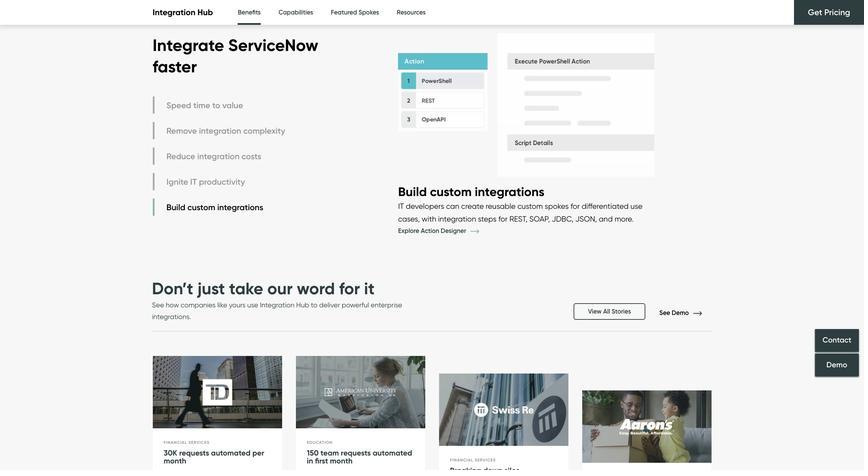 Task type: vqa. For each thing, say whether or not it's contained in the screenshot.
Build
yes



Task type: locate. For each thing, give the bounding box(es) containing it.
use
[[631, 202, 643, 211], [247, 301, 258, 310]]

automated
[[211, 449, 251, 458], [373, 449, 412, 458]]

integration down the remove integration complexity link
[[197, 151, 240, 161]]

spokes
[[545, 202, 569, 211]]

get pricing
[[809, 7, 851, 17]]

1 horizontal spatial hub
[[296, 301, 309, 310]]

publish custom spokes to the flow designer action menu image
[[398, 26, 655, 184]]

designer
[[441, 227, 467, 235]]

featured spokes link
[[331, 0, 379, 25]]

it right ignite
[[190, 177, 197, 187]]

0 horizontal spatial to
[[212, 100, 220, 110]]

1 horizontal spatial build
[[398, 184, 427, 200]]

remove
[[167, 126, 197, 136]]

0 horizontal spatial demo
[[672, 310, 689, 317]]

to inside don't just take our word for it see how companies like yours use integration hub to deliver powerful enterprise integrations.
[[311, 301, 318, 310]]

build for build custom integrations
[[167, 203, 186, 213]]

1 horizontal spatial it
[[398, 202, 404, 211]]

1 requests from the left
[[179, 449, 209, 458]]

0 vertical spatial use
[[631, 202, 643, 211]]

1 vertical spatial demo
[[827, 361, 848, 370]]

integrations.
[[152, 313, 191, 321]]

aaron's strengthens customer focus and grows revenue image
[[583, 391, 712, 464]]

build inside build custom integrations it developers can create reusable custom spokes for differentiated use cases, with integration steps for rest, soap, jdbc, json, and more.
[[398, 184, 427, 200]]

integrate
[[153, 35, 224, 55]]

2 month from the left
[[330, 457, 353, 466]]

in
[[307, 457, 313, 466]]

0 horizontal spatial use
[[247, 301, 258, 310]]

month
[[164, 457, 186, 466], [330, 457, 353, 466]]

custom down ignite it productivity
[[188, 203, 215, 213]]

integrations up reusable
[[475, 184, 545, 200]]

hub
[[198, 7, 213, 17], [296, 301, 309, 310]]

developers
[[406, 202, 445, 211]]

benefits link
[[238, 0, 261, 27]]

1 vertical spatial use
[[247, 301, 258, 310]]

it inside build custom integrations it developers can create reusable custom spokes for differentiated use cases, with integration steps for rest, soap, jdbc, json, and more.
[[398, 202, 404, 211]]

automated inside the 150 team requests automated in first month
[[373, 449, 412, 458]]

1 automated from the left
[[211, 449, 251, 458]]

don't just take our word for it see how companies like yours use integration hub to deliver powerful enterprise integrations.
[[152, 278, 403, 321]]

all
[[604, 308, 611, 316]]

1 horizontal spatial for
[[499, 215, 508, 224]]

to right the time
[[212, 100, 220, 110]]

integrations down productivity
[[217, 203, 264, 213]]

requests inside the 150 team requests automated in first month
[[341, 449, 371, 458]]

0 vertical spatial integration
[[153, 7, 196, 17]]

use inside don't just take our word for it see how companies like yours use integration hub to deliver powerful enterprise integrations.
[[247, 301, 258, 310]]

0 horizontal spatial automated
[[211, 449, 251, 458]]

use right yours
[[247, 301, 258, 310]]

0 vertical spatial for
[[571, 202, 580, 211]]

build custom integrations
[[167, 203, 264, 213]]

1 vertical spatial it
[[398, 202, 404, 211]]

0 vertical spatial integrations
[[475, 184, 545, 200]]

integrations for build custom integrations
[[217, 203, 264, 213]]

explore action designer link
[[398, 227, 490, 235]]

view
[[589, 308, 602, 316]]

2 vertical spatial integration
[[439, 215, 476, 224]]

build custom integrations link
[[153, 199, 287, 216]]

1 vertical spatial integration
[[197, 151, 240, 161]]

cases,
[[398, 215, 420, 224]]

1 horizontal spatial requests
[[341, 449, 371, 458]]

view all stories
[[589, 308, 632, 316]]

requests inside 30k requests automated per month
[[179, 449, 209, 458]]

use up more. at the top of page
[[631, 202, 643, 211]]

stories
[[612, 308, 632, 316]]

0 horizontal spatial for
[[339, 278, 360, 299]]

integrations
[[475, 184, 545, 200], [217, 203, 264, 213]]

integrations inside build custom integrations it developers can create reusable custom spokes for differentiated use cases, with integration steps for rest, soap, jdbc, json, and more.
[[475, 184, 545, 200]]

for
[[571, 202, 580, 211], [499, 215, 508, 224], [339, 278, 360, 299]]

1 horizontal spatial to
[[311, 301, 318, 310]]

custom up the can
[[430, 184, 472, 200]]

to inside 'speed time to value' link
[[212, 100, 220, 110]]

it up "cases,"
[[398, 202, 404, 211]]

requests right 30k
[[179, 449, 209, 458]]

0 vertical spatial to
[[212, 100, 220, 110]]

1 horizontal spatial use
[[631, 202, 643, 211]]

build up developers
[[398, 184, 427, 200]]

can
[[446, 202, 460, 211]]

150 team requests automated in first month
[[307, 449, 412, 466]]

1 horizontal spatial custom
[[430, 184, 472, 200]]

contact
[[823, 336, 852, 345]]

faster
[[153, 56, 197, 77]]

1 horizontal spatial automated
[[373, 449, 412, 458]]

integrations inside build custom integrations link
[[217, 203, 264, 213]]

1 vertical spatial hub
[[296, 301, 309, 310]]

integration
[[153, 7, 196, 17], [260, 301, 295, 310]]

custom
[[430, 184, 472, 200], [518, 202, 543, 211], [188, 203, 215, 213]]

1 vertical spatial integration
[[260, 301, 295, 310]]

1 vertical spatial build
[[167, 203, 186, 213]]

swiss re trailblazes cross-enterprise digital workflows image
[[439, 374, 569, 447]]

json,
[[576, 215, 597, 224]]

with
[[422, 215, 437, 224]]

companies
[[181, 301, 216, 310]]

remove integration complexity
[[167, 126, 285, 136]]

to left the deliver
[[311, 301, 318, 310]]

1 vertical spatial to
[[311, 301, 318, 310]]

get
[[809, 7, 823, 17]]

for up "powerful"
[[339, 278, 360, 299]]

for down reusable
[[499, 215, 508, 224]]

2 horizontal spatial custom
[[518, 202, 543, 211]]

speed time to value link
[[153, 97, 287, 114]]

2 automated from the left
[[373, 449, 412, 458]]

jdbc,
[[552, 215, 574, 224]]

0 horizontal spatial month
[[164, 457, 186, 466]]

1 horizontal spatial month
[[330, 457, 353, 466]]

first
[[315, 457, 328, 466]]

0 horizontal spatial integrations
[[217, 203, 264, 213]]

0 vertical spatial build
[[398, 184, 427, 200]]

ignite
[[167, 177, 188, 187]]

soap,
[[530, 215, 550, 224]]

1 vertical spatial integrations
[[217, 203, 264, 213]]

0 vertical spatial it
[[190, 177, 197, 187]]

0 horizontal spatial requests
[[179, 449, 209, 458]]

0 horizontal spatial build
[[167, 203, 186, 213]]

0 horizontal spatial see
[[152, 301, 164, 310]]

demo
[[672, 310, 689, 317], [827, 361, 848, 370]]

integration down 'speed time to value' link in the top left of the page
[[199, 126, 241, 136]]

integrate servicenow faster
[[153, 35, 318, 77]]

our
[[268, 278, 293, 299]]

contact link
[[816, 330, 860, 352]]

build down ignite
[[167, 203, 186, 213]]

enterprise
[[371, 301, 403, 310]]

deliver
[[319, 301, 340, 310]]

2 vertical spatial for
[[339, 278, 360, 299]]

1 horizontal spatial integrations
[[475, 184, 545, 200]]

2 requests from the left
[[341, 449, 371, 458]]

capabilities link
[[279, 0, 313, 25]]

0 vertical spatial integration
[[199, 126, 241, 136]]

150
[[307, 449, 319, 458]]

hub inside don't just take our word for it see how companies like yours use integration hub to deliver powerful enterprise integrations.
[[296, 301, 309, 310]]

0 horizontal spatial hub
[[198, 7, 213, 17]]

1 horizontal spatial integration
[[260, 301, 295, 310]]

0 horizontal spatial custom
[[188, 203, 215, 213]]

1 month from the left
[[164, 457, 186, 466]]

american university keeps education going image
[[296, 357, 425, 429]]

custom up soap,
[[518, 202, 543, 211]]

0 horizontal spatial it
[[190, 177, 197, 187]]

integration
[[199, 126, 241, 136], [197, 151, 240, 161], [439, 215, 476, 224]]

integration up designer
[[439, 215, 476, 224]]

ignite it productivity link
[[153, 173, 287, 191]]

requests
[[179, 449, 209, 458], [341, 449, 371, 458]]

0 vertical spatial hub
[[198, 7, 213, 17]]

use for take
[[247, 301, 258, 310]]

for up json,
[[571, 202, 580, 211]]

requests right 'team'
[[341, 449, 371, 458]]

see
[[152, 301, 164, 310], [660, 310, 671, 317]]

custom for build custom integrations it developers can create reusable custom spokes for differentiated use cases, with integration steps for rest, soap, jdbc, json, and more.
[[430, 184, 472, 200]]

use inside build custom integrations it developers can create reusable custom spokes for differentiated use cases, with integration steps for rest, soap, jdbc, json, and more.
[[631, 202, 643, 211]]

build
[[398, 184, 427, 200], [167, 203, 186, 213]]

steps
[[478, 215, 497, 224]]

1 vertical spatial for
[[499, 215, 508, 224]]

30k requests automated per month
[[164, 449, 264, 466]]

costs
[[242, 151, 261, 161]]

it
[[190, 177, 197, 187], [398, 202, 404, 211]]

spokes
[[359, 9, 379, 16]]



Task type: describe. For each thing, give the bounding box(es) containing it.
reusable
[[486, 202, 516, 211]]

capabilities
[[279, 9, 313, 16]]

build for build custom integrations it developers can create reusable custom spokes for differentiated use cases, with integration steps for rest, soap, jdbc, json, and more.
[[398, 184, 427, 200]]

integration hub
[[153, 7, 213, 17]]

time
[[193, 100, 210, 110]]

value
[[222, 100, 243, 110]]

month inside the 150 team requests automated in first month
[[330, 457, 353, 466]]

1 horizontal spatial see
[[660, 310, 671, 317]]

powerful
[[342, 301, 369, 310]]

productivity
[[199, 177, 245, 187]]

remove integration complexity link
[[153, 122, 287, 140]]

see demo link
[[660, 310, 713, 317]]

reduce integration costs
[[167, 151, 261, 161]]

explore action designer
[[398, 227, 468, 235]]

demo link
[[816, 354, 860, 377]]

differentiated
[[582, 202, 629, 211]]

yours
[[229, 301, 246, 310]]

see demo
[[660, 310, 691, 317]]

integrations for build custom integrations it developers can create reusable custom spokes for differentiated use cases, with integration steps for rest, soap, jdbc, json, and more.
[[475, 184, 545, 200]]

just
[[198, 278, 225, 299]]

explore
[[398, 227, 420, 235]]

don't
[[152, 278, 193, 299]]

word
[[297, 278, 335, 299]]

team
[[321, 449, 339, 458]]

integration for reduce
[[197, 151, 240, 161]]

resources link
[[397, 0, 426, 25]]

reduce
[[167, 151, 195, 161]]

ignite it productivity
[[167, 177, 245, 187]]

featured
[[331, 9, 357, 16]]

0 horizontal spatial integration
[[153, 7, 196, 17]]

integration inside build custom integrations it developers can create reusable custom spokes for differentiated use cases, with integration steps for rest, soap, jdbc, json, and more.
[[439, 215, 476, 224]]

complexity
[[243, 126, 285, 136]]

action
[[421, 227, 440, 235]]

it
[[364, 278, 375, 299]]

benefits
[[238, 9, 261, 16]]

view all stories link
[[574, 304, 646, 320]]

integration for remove
[[199, 126, 241, 136]]

1 horizontal spatial demo
[[827, 361, 848, 370]]

featured spokes
[[331, 9, 379, 16]]

automated inside 30k requests automated per month
[[211, 449, 251, 458]]

more.
[[615, 215, 634, 224]]

per
[[253, 449, 264, 458]]

and
[[599, 215, 613, 224]]

take
[[229, 278, 263, 299]]

servicenow
[[228, 35, 318, 55]]

see inside don't just take our word for it see how companies like yours use integration hub to deliver powerful enterprise integrations.
[[152, 301, 164, 310]]

integration inside don't just take our word for it see how companies like yours use integration hub to deliver powerful enterprise integrations.
[[260, 301, 295, 310]]

custom for build custom integrations
[[188, 203, 215, 213]]

for inside don't just take our word for it see how companies like yours use integration hub to deliver powerful enterprise integrations.
[[339, 278, 360, 299]]

month inside 30k requests automated per month
[[164, 457, 186, 466]]

use for integrations
[[631, 202, 643, 211]]

td bank completes 30k requests a month with self-service image
[[153, 357, 282, 429]]

like
[[217, 301, 227, 310]]

pricing
[[825, 7, 851, 17]]

2 horizontal spatial for
[[571, 202, 580, 211]]

get pricing link
[[795, 0, 865, 25]]

speed
[[167, 100, 191, 110]]

30k
[[164, 449, 177, 458]]

rest,
[[510, 215, 528, 224]]

create
[[462, 202, 484, 211]]

speed time to value
[[167, 100, 243, 110]]

build custom integrations it developers can create reusable custom spokes for differentiated use cases, with integration steps for rest, soap, jdbc, json, and more.
[[398, 184, 643, 224]]

how
[[166, 301, 179, 310]]

0 vertical spatial demo
[[672, 310, 689, 317]]

resources
[[397, 9, 426, 16]]

reduce integration costs link
[[153, 148, 287, 165]]



